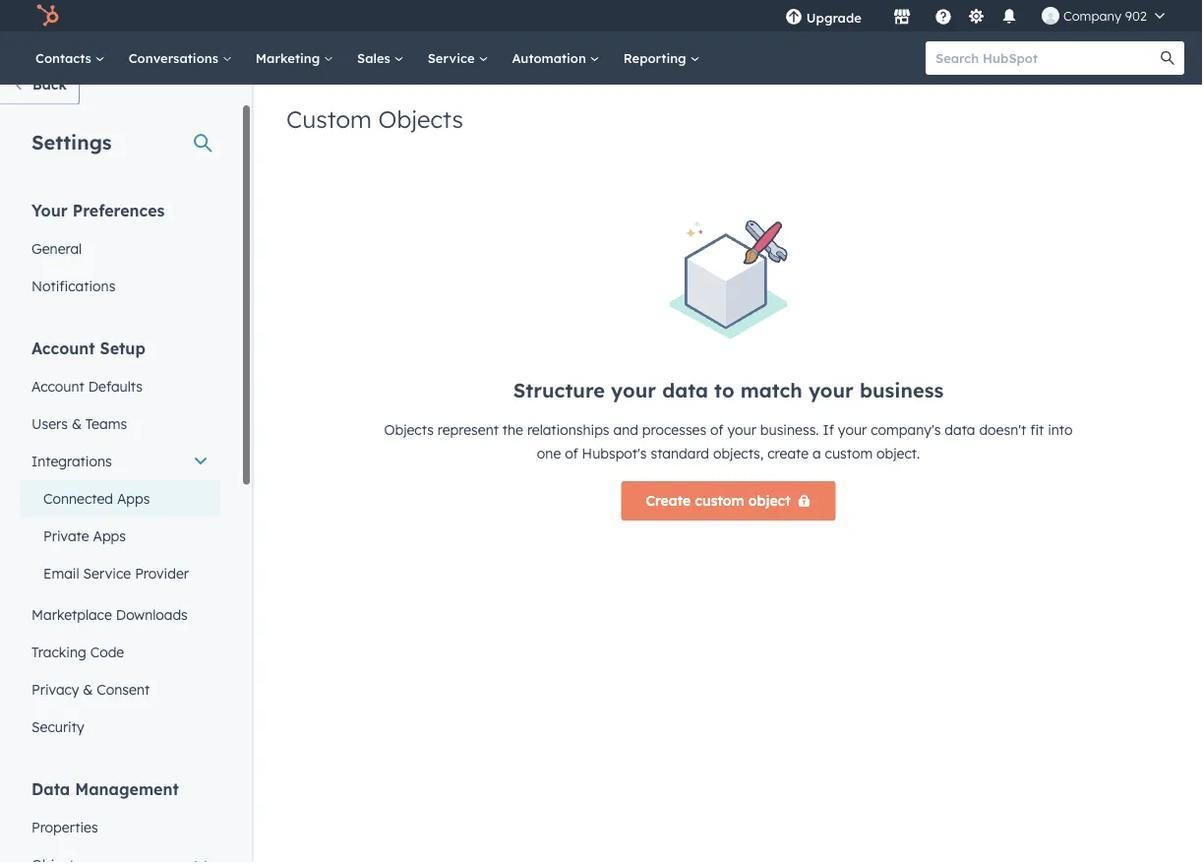 Task type: locate. For each thing, give the bounding box(es) containing it.
0 vertical spatial account
[[31, 338, 95, 358]]

account setup element
[[20, 337, 220, 746]]

apps up email service provider
[[93, 527, 126, 544]]

data left to
[[663, 378, 709, 403]]

objects left the 'represent'
[[384, 421, 434, 438]]

data
[[31, 779, 70, 799]]

account for account setup
[[31, 338, 95, 358]]

&
[[72, 415, 82, 432], [83, 681, 93, 698]]

your
[[611, 378, 657, 403], [809, 378, 854, 403], [728, 421, 757, 438], [838, 421, 867, 438]]

apps inside 'link'
[[117, 490, 150, 507]]

custom inside button
[[695, 492, 745, 509]]

reporting
[[624, 50, 690, 66]]

one
[[537, 445, 561, 462]]

custom
[[825, 445, 873, 462], [695, 492, 745, 509]]

marketing link
[[244, 31, 346, 85]]

standard
[[651, 445, 710, 462]]

0 vertical spatial service
[[428, 50, 479, 66]]

search image
[[1161, 51, 1175, 65]]

objects
[[379, 104, 464, 134], [384, 421, 434, 438]]

marketing
[[256, 50, 324, 66]]

1 vertical spatial service
[[83, 564, 131, 582]]

account defaults
[[31, 377, 143, 395]]

apps inside 'link'
[[93, 527, 126, 544]]

private apps
[[43, 527, 126, 544]]

marketplaces button
[[882, 0, 923, 31]]

service inside account setup 'element'
[[83, 564, 131, 582]]

apps down integrations button
[[117, 490, 150, 507]]

account
[[31, 338, 95, 358], [31, 377, 84, 395]]

1 vertical spatial of
[[565, 445, 578, 462]]

service down the private apps 'link'
[[83, 564, 131, 582]]

consent
[[97, 681, 150, 698]]

902
[[1126, 7, 1148, 24]]

0 vertical spatial data
[[663, 378, 709, 403]]

1 vertical spatial objects
[[384, 421, 434, 438]]

& right users
[[72, 415, 82, 432]]

sales link
[[346, 31, 416, 85]]

1 vertical spatial apps
[[93, 527, 126, 544]]

data left the doesn't
[[945, 421, 976, 438]]

objects down service link
[[379, 104, 464, 134]]

downloads
[[116, 606, 188, 623]]

the
[[503, 421, 524, 438]]

0 vertical spatial custom
[[825, 445, 873, 462]]

company 902
[[1064, 7, 1148, 24]]

menu
[[771, 0, 1179, 31]]

of right one
[[565, 445, 578, 462]]

1 vertical spatial data
[[945, 421, 976, 438]]

service right the sales link
[[428, 50, 479, 66]]

1 horizontal spatial service
[[428, 50, 479, 66]]

0 vertical spatial of
[[711, 421, 724, 438]]

sales
[[357, 50, 394, 66]]

of
[[711, 421, 724, 438], [565, 445, 578, 462]]

object.
[[877, 445, 920, 462]]

settings
[[31, 129, 112, 154]]

conversations link
[[117, 31, 244, 85]]

1 horizontal spatial data
[[945, 421, 976, 438]]

1 horizontal spatial of
[[711, 421, 724, 438]]

0 horizontal spatial service
[[83, 564, 131, 582]]

account up users
[[31, 377, 84, 395]]

Search HubSpot search field
[[926, 41, 1167, 75]]

0 horizontal spatial of
[[565, 445, 578, 462]]

1 horizontal spatial &
[[83, 681, 93, 698]]

privacy & consent link
[[20, 671, 220, 708]]

upgrade
[[807, 9, 862, 26]]

of up objects,
[[711, 421, 724, 438]]

0 horizontal spatial &
[[72, 415, 82, 432]]

conversations
[[129, 50, 222, 66]]

service
[[428, 50, 479, 66], [83, 564, 131, 582]]

setup
[[100, 338, 145, 358]]

teams
[[85, 415, 127, 432]]

fit
[[1031, 421, 1045, 438]]

1 vertical spatial custom
[[695, 492, 745, 509]]

0 vertical spatial &
[[72, 415, 82, 432]]

& right privacy
[[83, 681, 93, 698]]

relationships
[[527, 421, 610, 438]]

into
[[1048, 421, 1073, 438]]

structure your data to match your business
[[514, 378, 944, 403]]

apps
[[117, 490, 150, 507], [93, 527, 126, 544]]

0 horizontal spatial custom
[[695, 492, 745, 509]]

1 vertical spatial account
[[31, 377, 84, 395]]

your up objects,
[[728, 421, 757, 438]]

settings image
[[968, 8, 986, 26]]

2 account from the top
[[31, 377, 84, 395]]

1 account from the top
[[31, 338, 95, 358]]

hubspot's
[[582, 445, 647, 462]]

email service provider link
[[20, 555, 220, 592]]

0 vertical spatial objects
[[379, 104, 464, 134]]

marketplace downloads
[[31, 606, 188, 623]]

tracking
[[31, 643, 86, 660]]

custom left object
[[695, 492, 745, 509]]

& for users
[[72, 415, 82, 432]]

data
[[663, 378, 709, 403], [945, 421, 976, 438]]

custom down if at the right
[[825, 445, 873, 462]]

tracking code link
[[20, 633, 220, 671]]

account up 'account defaults'
[[31, 338, 95, 358]]

if
[[823, 421, 835, 438]]

security
[[31, 718, 84, 735]]

custom objects
[[286, 104, 464, 134]]

1 vertical spatial &
[[83, 681, 93, 698]]

users
[[31, 415, 68, 432]]

1 horizontal spatial custom
[[825, 445, 873, 462]]

0 vertical spatial apps
[[117, 490, 150, 507]]

doesn't
[[980, 421, 1027, 438]]



Task type: vqa. For each thing, say whether or not it's contained in the screenshot.
Tracking
yes



Task type: describe. For each thing, give the bounding box(es) containing it.
0 horizontal spatial data
[[663, 378, 709, 403]]

represent
[[438, 421, 499, 438]]

defaults
[[88, 377, 143, 395]]

your preferences element
[[20, 199, 220, 305]]

general link
[[20, 230, 220, 267]]

data management element
[[20, 778, 220, 862]]

code
[[90, 643, 124, 660]]

connected apps
[[43, 490, 150, 507]]

create custom object button
[[621, 481, 836, 521]]

properties
[[31, 818, 98, 836]]

data inside objects represent the relationships and processes of your business. if your company's data doesn't fit into one of hubspot's standard objects, create a custom object.
[[945, 421, 976, 438]]

your up if at the right
[[809, 378, 854, 403]]

account setup
[[31, 338, 145, 358]]

company 902 button
[[1030, 0, 1177, 31]]

connected
[[43, 490, 113, 507]]

contacts link
[[24, 31, 117, 85]]

general
[[31, 240, 82, 257]]

notifications link
[[20, 267, 220, 305]]

tracking code
[[31, 643, 124, 660]]

hubspot link
[[24, 4, 74, 28]]

processes
[[643, 421, 707, 438]]

contacts
[[35, 50, 95, 66]]

private
[[43, 527, 89, 544]]

custom
[[286, 104, 372, 134]]

business.
[[761, 421, 819, 438]]

connected apps link
[[20, 480, 220, 517]]

your up and
[[611, 378, 657, 403]]

security link
[[20, 708, 220, 746]]

your right if at the right
[[838, 421, 867, 438]]

email service provider
[[43, 564, 189, 582]]

create custom object
[[646, 492, 791, 509]]

your preferences
[[31, 200, 165, 220]]

search button
[[1152, 41, 1185, 75]]

and
[[614, 421, 639, 438]]

provider
[[135, 564, 189, 582]]

create
[[768, 445, 809, 462]]

integrations button
[[20, 442, 220, 480]]

private apps link
[[20, 517, 220, 555]]

your
[[31, 200, 68, 220]]

help image
[[935, 9, 953, 27]]

marketplaces image
[[894, 9, 911, 27]]

account defaults link
[[20, 368, 220, 405]]

structure
[[514, 378, 605, 403]]

settings link
[[964, 5, 989, 26]]

service link
[[416, 31, 500, 85]]

apps for private apps
[[93, 527, 126, 544]]

apps for connected apps
[[117, 490, 150, 507]]

data management
[[31, 779, 179, 799]]

company's
[[871, 421, 941, 438]]

help button
[[927, 0, 961, 31]]

mateo roberts image
[[1042, 7, 1060, 25]]

objects inside objects represent the relationships and processes of your business. if your company's data doesn't fit into one of hubspot's standard objects, create a custom object.
[[384, 421, 434, 438]]

management
[[75, 779, 179, 799]]

& for privacy
[[83, 681, 93, 698]]

objects represent the relationships and processes of your business. if your company's data doesn't fit into one of hubspot's standard objects, create a custom object.
[[384, 421, 1073, 462]]

notifications
[[31, 277, 116, 294]]

back
[[32, 76, 67, 93]]

match
[[741, 378, 803, 403]]

object
[[749, 492, 791, 509]]

back link
[[0, 66, 80, 105]]

upgrade image
[[785, 9, 803, 27]]

marketplace
[[31, 606, 112, 623]]

to
[[715, 378, 735, 403]]

privacy
[[31, 681, 79, 698]]

email
[[43, 564, 79, 582]]

users & teams
[[31, 415, 127, 432]]

properties link
[[20, 809, 220, 846]]

notifications button
[[993, 0, 1026, 31]]

business
[[860, 378, 944, 403]]

create
[[646, 492, 691, 509]]

marketplace downloads link
[[20, 596, 220, 633]]

objects,
[[714, 445, 764, 462]]

privacy & consent
[[31, 681, 150, 698]]

notifications image
[[1001, 9, 1019, 27]]

a
[[813, 445, 821, 462]]

reporting link
[[612, 31, 712, 85]]

hubspot image
[[35, 4, 59, 28]]

menu containing company 902
[[771, 0, 1179, 31]]

account for account defaults
[[31, 377, 84, 395]]

automation link
[[500, 31, 612, 85]]

preferences
[[73, 200, 165, 220]]

automation
[[512, 50, 590, 66]]

integrations
[[31, 452, 112, 469]]

custom inside objects represent the relationships and processes of your business. if your company's data doesn't fit into one of hubspot's standard objects, create a custom object.
[[825, 445, 873, 462]]

company
[[1064, 7, 1122, 24]]



